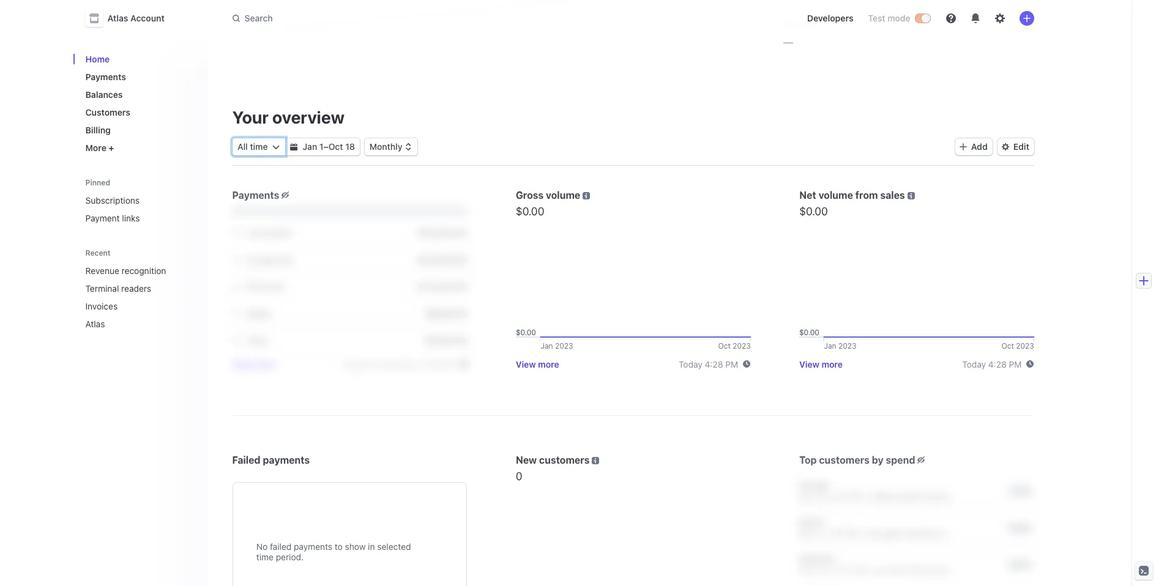 Task type: vqa. For each thing, say whether or not it's contained in the screenshot.
Revenue
yes



Task type: describe. For each thing, give the bounding box(es) containing it.
links
[[122, 213, 140, 223]]

today for net volume from sales
[[962, 359, 986, 369]]

in
[[368, 542, 375, 552]]

test
[[868, 13, 885, 23]]

+
[[109, 143, 114, 153]]

revenue recognition link
[[80, 261, 181, 281]]

edit
[[1013, 141, 1029, 152]]

by
[[872, 455, 884, 466]]

help image
[[946, 13, 956, 23]]

from
[[856, 190, 878, 201]]

edit button
[[997, 138, 1034, 155]]

more for net volume from sales
[[822, 359, 843, 369]]

all time button
[[232, 138, 285, 155]]

mode
[[888, 13, 911, 23]]

4:28 for gross volume
[[705, 359, 723, 369]]

view more for gross volume
[[516, 359, 559, 369]]

core navigation links element
[[80, 49, 198, 158]]

overview
[[272, 107, 345, 127]]

$0.00 for net
[[800, 205, 828, 218]]

view more link for net volume from sales
[[800, 359, 843, 369]]

add
[[971, 141, 987, 152]]

atlas link
[[80, 314, 181, 334]]

toolbar containing add
[[955, 138, 1034, 155]]

$25,000.00
[[417, 227, 467, 238]]

view for net volume from sales
[[800, 359, 820, 369]]

net volume from sales
[[800, 190, 905, 201]]

selected
[[377, 542, 411, 552]]

top customers by spend
[[800, 455, 915, 466]]

svg image inside the all time popup button
[[272, 143, 280, 151]]

net
[[800, 190, 816, 201]]

info image for new customers
[[592, 457, 599, 465]]

1 view more link from the left
[[232, 359, 276, 369]]

payment links link
[[80, 208, 198, 228]]

payments inside "core navigation links" element
[[85, 72, 126, 82]]

recent navigation links element
[[73, 243, 208, 334]]

failed
[[270, 542, 292, 552]]

invoices link
[[80, 296, 181, 316]]

new customers
[[516, 455, 590, 466]]

0
[[516, 470, 523, 483]]

invoices
[[85, 301, 118, 312]]

payouts
[[783, 20, 815, 30]]

top
[[800, 455, 817, 466]]

1
[[319, 141, 323, 152]]

gross volume
[[516, 190, 580, 201]]

terminal readers link
[[80, 279, 181, 299]]

pm for net volume from sales
[[1009, 359, 1022, 369]]

payment links
[[85, 213, 140, 223]]

terminal
[[85, 283, 119, 294]]

hidden image for payments
[[282, 192, 289, 199]]

add button
[[955, 138, 992, 155]]

pinned navigation links element
[[80, 173, 200, 228]]

revenue recognition
[[85, 266, 166, 276]]

account
[[130, 13, 165, 23]]

hidden image for top customers by spend
[[918, 457, 925, 464]]

—
[[783, 35, 794, 49]]

gross
[[516, 190, 544, 201]]

customers link
[[80, 102, 198, 122]]

all
[[237, 141, 247, 152]]

2 $5000.00 from the top
[[425, 335, 467, 346]]

0 vertical spatial payments
[[263, 455, 310, 466]]

1 $5000.00 from the top
[[425, 308, 467, 319]]

recognition
[[122, 266, 166, 276]]

Search search field
[[225, 7, 570, 30]]

today for gross volume
[[679, 359, 703, 369]]

sales
[[880, 190, 905, 201]]

4:28 for net volume from sales
[[988, 359, 1007, 369]]

more +
[[85, 143, 114, 153]]

view more for net volume from sales
[[800, 359, 843, 369]]

home link
[[80, 49, 198, 69]]

payments grid
[[232, 220, 467, 354]]

your overview
[[232, 107, 345, 127]]



Task type: locate. For each thing, give the bounding box(es) containing it.
0 horizontal spatial volume
[[546, 190, 580, 201]]

atlas down invoices
[[85, 319, 105, 329]]

view
[[232, 359, 252, 369], [516, 359, 536, 369], [800, 359, 820, 369]]

1 today from the left
[[679, 359, 703, 369]]

to
[[335, 542, 343, 552]]

1 vertical spatial $5000.00
[[425, 335, 467, 346]]

today 4:28 pm
[[679, 359, 738, 369], [962, 359, 1022, 369]]

more for gross volume
[[538, 359, 559, 369]]

2 view more from the left
[[516, 359, 559, 369]]

top customers by spend grid
[[800, 473, 1034, 586]]

1 4:28 from the left
[[705, 359, 723, 369]]

$22,000.00
[[417, 254, 467, 265]]

customers for top
[[819, 455, 870, 466]]

1 horizontal spatial view
[[516, 359, 536, 369]]

0 horizontal spatial today 4:28 pm
[[679, 359, 738, 369]]

0 horizontal spatial more
[[255, 359, 276, 369]]

2 pm from the left
[[1009, 359, 1022, 369]]

0 horizontal spatial info image
[[583, 192, 590, 200]]

revenue
[[85, 266, 119, 276]]

1 horizontal spatial $0.00
[[800, 205, 828, 218]]

payment
[[85, 213, 120, 223]]

readers
[[121, 283, 151, 294]]

0 horizontal spatial customers
[[539, 455, 590, 466]]

0 horizontal spatial 4:28
[[705, 359, 723, 369]]

0 horizontal spatial $0.00
[[516, 205, 544, 218]]

0 horizontal spatial today
[[679, 359, 703, 369]]

$0.00 for gross
[[516, 205, 544, 218]]

3 view more from the left
[[800, 359, 843, 369]]

3 view more link from the left
[[800, 359, 843, 369]]

jan
[[302, 141, 317, 152]]

failed payments
[[232, 455, 310, 466]]

payments left to
[[294, 542, 332, 552]]

your
[[232, 107, 269, 127]]

customers
[[539, 455, 590, 466], [819, 455, 870, 466]]

1 vertical spatial payments
[[294, 542, 332, 552]]

1 vertical spatial payments
[[232, 190, 279, 201]]

view for gross volume
[[516, 359, 536, 369]]

svg image left jan
[[290, 143, 298, 151]]

0 vertical spatial payments
[[85, 72, 126, 82]]

$5000.00
[[425, 308, 467, 319], [425, 335, 467, 346]]

more
[[255, 359, 276, 369], [538, 359, 559, 369], [822, 359, 843, 369]]

0 horizontal spatial hidden image
[[282, 192, 289, 199]]

spend
[[886, 455, 915, 466]]

2 today from the left
[[962, 359, 986, 369]]

Search text field
[[225, 7, 570, 30]]

customers left by
[[819, 455, 870, 466]]

payments link
[[80, 67, 198, 87]]

payments down the all time popup button
[[232, 190, 279, 201]]

volume right net
[[819, 190, 853, 201]]

1 horizontal spatial customers
[[819, 455, 870, 466]]

2 volume from the left
[[819, 190, 853, 201]]

1 vertical spatial atlas
[[85, 319, 105, 329]]

show
[[345, 542, 366, 552]]

today 4:28 pm for net volume from sales
[[962, 359, 1022, 369]]

customers
[[85, 107, 130, 118]]

2 horizontal spatial view
[[800, 359, 820, 369]]

customers for new
[[539, 455, 590, 466]]

18
[[345, 141, 355, 152]]

atlas account button
[[85, 10, 177, 27]]

0 horizontal spatial payments
[[85, 72, 126, 82]]

subscriptions link
[[80, 190, 198, 211]]

1 customers from the left
[[539, 455, 590, 466]]

svg image right time
[[272, 143, 280, 151]]

2 today 4:28 pm from the left
[[962, 359, 1022, 369]]

today 4:28 pm for gross volume
[[679, 359, 738, 369]]

1 horizontal spatial svg image
[[290, 143, 298, 151]]

1 svg image from the left
[[272, 143, 280, 151]]

customers right new
[[539, 455, 590, 466]]

1 horizontal spatial payments
[[232, 190, 279, 201]]

volume right "gross"
[[546, 190, 580, 201]]

1 horizontal spatial pm
[[1009, 359, 1022, 369]]

info image right new customers
[[592, 457, 599, 465]]

$0.00 down "gross"
[[516, 205, 544, 218]]

subscriptions
[[85, 195, 140, 206]]

0 vertical spatial $5000.00
[[425, 308, 467, 319]]

0 horizontal spatial svg image
[[272, 143, 280, 151]]

figure
[[232, 0, 759, 31], [232, 0, 759, 31]]

payments inside no failed payments to show in selected time period.
[[294, 542, 332, 552]]

test mode
[[868, 13, 911, 23]]

pinned element
[[80, 190, 198, 228]]

1 horizontal spatial more
[[538, 359, 559, 369]]

payouts —
[[783, 20, 815, 49]]

time period.
[[256, 552, 304, 563]]

3 view from the left
[[800, 359, 820, 369]]

oct
[[328, 141, 343, 152]]

billing
[[85, 125, 111, 135]]

more
[[85, 143, 106, 153]]

pm for gross volume
[[726, 359, 738, 369]]

2 more from the left
[[538, 359, 559, 369]]

payments right failed
[[263, 455, 310, 466]]

view more
[[232, 359, 276, 369], [516, 359, 559, 369], [800, 359, 843, 369]]

toolbar
[[955, 138, 1034, 155]]

hidden image down the all time popup button
[[282, 192, 289, 199]]

hidden image
[[282, 192, 289, 199], [918, 457, 925, 464]]

svg image
[[272, 143, 280, 151], [290, 143, 298, 151]]

1 view from the left
[[232, 359, 252, 369]]

balances link
[[80, 84, 198, 105]]

0 horizontal spatial view more
[[232, 359, 276, 369]]

2 view from the left
[[516, 359, 536, 369]]

0 vertical spatial hidden image
[[282, 192, 289, 199]]

all time
[[237, 141, 268, 152]]

2 svg image from the left
[[290, 143, 298, 151]]

–
[[323, 141, 328, 152]]

0 horizontal spatial view
[[232, 359, 252, 369]]

1 horizontal spatial info image
[[592, 457, 599, 465]]

time
[[250, 141, 268, 152]]

recent element
[[73, 261, 208, 334]]

$15,000.00
[[417, 281, 467, 292]]

failed
[[232, 455, 261, 466]]

pinned
[[85, 178, 110, 187]]

balances
[[85, 89, 123, 100]]

0 vertical spatial atlas
[[107, 13, 128, 23]]

atlas inside atlas link
[[85, 319, 105, 329]]

2 horizontal spatial more
[[822, 359, 843, 369]]

info image
[[583, 192, 590, 200], [907, 192, 915, 200], [592, 457, 599, 465]]

info image right sales
[[907, 192, 915, 200]]

volume
[[546, 190, 580, 201], [819, 190, 853, 201]]

1 pm from the left
[[726, 359, 738, 369]]

$0.00
[[516, 205, 544, 218], [800, 205, 828, 218]]

no failed payments to show in selected time period.
[[256, 542, 411, 563]]

1 horizontal spatial today
[[962, 359, 986, 369]]

1 today 4:28 pm from the left
[[679, 359, 738, 369]]

new
[[516, 455, 537, 466]]

0 horizontal spatial pm
[[726, 359, 738, 369]]

2 view more link from the left
[[516, 359, 559, 369]]

hidden image right spend
[[918, 457, 925, 464]]

1 horizontal spatial atlas
[[107, 13, 128, 23]]

row
[[800, 583, 1034, 586]]

2 horizontal spatial view more link
[[800, 359, 843, 369]]

view more link for gross volume
[[516, 359, 559, 369]]

today
[[679, 359, 703, 369], [962, 359, 986, 369]]

$0.00 down net
[[800, 205, 828, 218]]

0 horizontal spatial view more link
[[232, 359, 276, 369]]

3 more from the left
[[822, 359, 843, 369]]

volume for gross
[[546, 190, 580, 201]]

info image for net volume from sales
[[907, 192, 915, 200]]

recent
[[85, 249, 111, 258]]

info image for gross volume
[[583, 192, 590, 200]]

1 volume from the left
[[546, 190, 580, 201]]

info image right gross volume
[[583, 192, 590, 200]]

2 $0.00 from the left
[[800, 205, 828, 218]]

0 horizontal spatial atlas
[[85, 319, 105, 329]]

atlas for atlas
[[85, 319, 105, 329]]

2 4:28 from the left
[[988, 359, 1007, 369]]

1 view more from the left
[[232, 359, 276, 369]]

atlas for atlas account
[[107, 13, 128, 23]]

billing link
[[80, 120, 198, 140]]

payments
[[263, 455, 310, 466], [294, 542, 332, 552]]

2 horizontal spatial info image
[[907, 192, 915, 200]]

home
[[85, 54, 110, 64]]

1 horizontal spatial hidden image
[[918, 457, 925, 464]]

developers link
[[802, 9, 859, 28]]

search
[[245, 13, 273, 23]]

atlas inside atlas account button
[[107, 13, 128, 23]]

2 customers from the left
[[819, 455, 870, 466]]

1 horizontal spatial volume
[[819, 190, 853, 201]]

payments up balances
[[85, 72, 126, 82]]

no
[[256, 542, 268, 552]]

terminal readers
[[85, 283, 151, 294]]

1 horizontal spatial 4:28
[[988, 359, 1007, 369]]

pm
[[726, 359, 738, 369], [1009, 359, 1022, 369]]

developers
[[807, 13, 854, 23]]

atlas left account
[[107, 13, 128, 23]]

1 horizontal spatial view more link
[[516, 359, 559, 369]]

atlas account
[[107, 13, 165, 23]]

jan 1 – oct 18
[[302, 141, 355, 152]]

view more link
[[232, 359, 276, 369], [516, 359, 559, 369], [800, 359, 843, 369]]

settings image
[[995, 13, 1005, 23]]

1 horizontal spatial today 4:28 pm
[[962, 359, 1022, 369]]

volume for net
[[819, 190, 853, 201]]

1 vertical spatial hidden image
[[918, 457, 925, 464]]

2 horizontal spatial view more
[[800, 359, 843, 369]]

4:28
[[705, 359, 723, 369], [988, 359, 1007, 369]]

payments
[[85, 72, 126, 82], [232, 190, 279, 201]]

1 $0.00 from the left
[[516, 205, 544, 218]]

1 horizontal spatial view more
[[516, 359, 559, 369]]

1 more from the left
[[255, 359, 276, 369]]

atlas
[[107, 13, 128, 23], [85, 319, 105, 329]]



